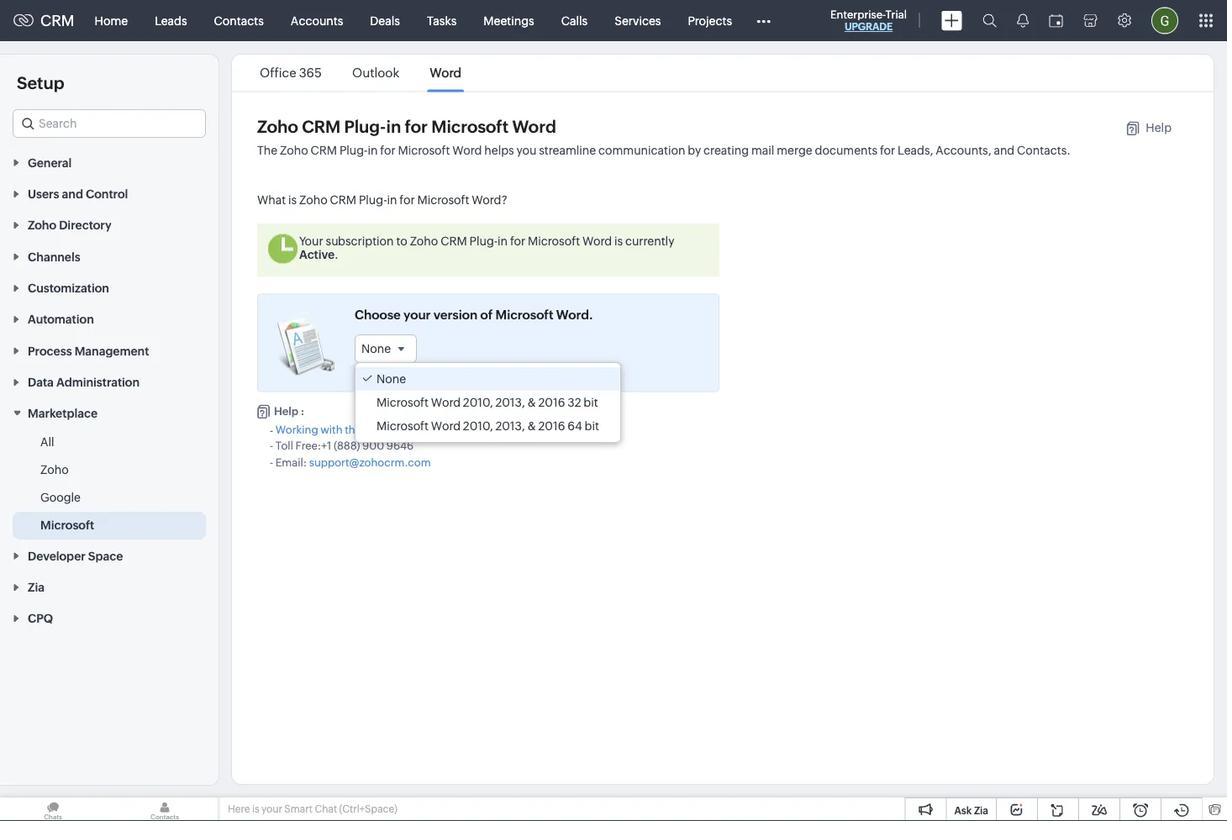 Task type: describe. For each thing, give the bounding box(es) containing it.
channels button
[[0, 240, 219, 272]]

zoho directory button
[[0, 209, 219, 240]]

upgrade
[[845, 21, 893, 32]]

what
[[257, 193, 286, 206]]

marketplace
[[28, 407, 98, 420]]

active
[[299, 248, 335, 261]]

zia inside dropdown button
[[28, 581, 44, 594]]

office 365
[[260, 66, 322, 80]]

calls link
[[548, 0, 601, 41]]

3 - from the top
[[270, 456, 273, 469]]

support@zohocrm.com link
[[309, 456, 431, 469]]

accounts
[[291, 14, 343, 27]]

(888)
[[334, 439, 360, 452]]

(ctrl+space)
[[339, 804, 397, 815]]

you
[[517, 144, 537, 157]]

meetings
[[484, 14, 534, 27]]

chats image
[[0, 798, 106, 821]]

process management button
[[0, 335, 219, 366]]

developer
[[28, 549, 86, 563]]

trial
[[886, 8, 907, 21]]

customization
[[28, 281, 109, 295]]

word up you
[[512, 117, 556, 137]]

merge
[[777, 144, 813, 157]]

crm left the home
[[40, 12, 74, 29]]

2016 for 32
[[539, 396, 565, 410]]

accounts link
[[277, 0, 357, 41]]

data administration button
[[0, 366, 219, 397]]

cpq
[[28, 612, 53, 625]]

contacts.
[[1017, 144, 1071, 157]]

word.
[[556, 307, 593, 322]]

currently
[[625, 234, 675, 248]]

users and control
[[28, 187, 128, 201]]

in up to
[[387, 193, 397, 206]]

microsoft left word?
[[417, 193, 470, 206]]

list containing office 365
[[245, 55, 477, 91]]

enterprise-
[[831, 8, 886, 21]]

help link
[[1108, 121, 1172, 136]]

version
[[434, 307, 478, 322]]

to
[[396, 234, 408, 248]]

signals element
[[1007, 0, 1039, 41]]

Other Modules field
[[746, 7, 782, 34]]

outlook link
[[350, 66, 402, 80]]

meetings link
[[470, 0, 548, 41]]

office 365 link
[[257, 66, 324, 80]]

microsoft right "of"
[[496, 307, 554, 322]]

ask
[[955, 805, 972, 816]]

microsoft up helps
[[432, 117, 509, 137]]

create menu element
[[931, 0, 973, 41]]

enterprise-trial upgrade
[[831, 8, 907, 32]]

services link
[[601, 0, 675, 41]]

leads,
[[898, 144, 933, 157]]

of
[[480, 307, 493, 322]]

bit for microsoft word 2010, 2013, & 2016 32 bit
[[584, 396, 598, 410]]

64
[[568, 420, 582, 433]]

zoho inside dropdown button
[[28, 219, 56, 232]]

signals image
[[1017, 13, 1029, 28]]

crm right "the"
[[311, 144, 337, 157]]

automation button
[[0, 303, 219, 335]]

in inside your subscription to zoho crm plug-in for microsoft word is currently active .
[[498, 234, 508, 248]]

customization button
[[0, 272, 219, 303]]

2016 for 64
[[539, 420, 565, 433]]

crm up subscription
[[330, 193, 357, 206]]

for inside help : - working with the zoho crm plug-in for microsoft word - toll free:+1 (888) 900 9646 - email: support@zohocrm.com
[[457, 423, 471, 436]]

word?
[[472, 193, 508, 206]]

crm link
[[13, 12, 74, 29]]

2013, for 32
[[495, 396, 525, 410]]

& for 64
[[527, 420, 536, 433]]

choose
[[355, 307, 401, 322]]

data administration
[[28, 376, 140, 389]]

microsoft up working with the zoho crm plug-in for microsoft word link
[[377, 396, 429, 410]]

contacts link
[[201, 0, 277, 41]]

zoho inside marketplace region
[[40, 463, 69, 477]]

microsoft word 2010, 2013, & 2016 64 bit
[[377, 420, 599, 433]]

zoho inside your subscription to zoho crm plug-in for microsoft word is currently active .
[[410, 234, 438, 248]]

1 vertical spatial zia
[[974, 805, 989, 816]]

2013, for 64
[[495, 420, 525, 433]]

2 - from the top
[[270, 439, 273, 452]]

bit for microsoft word 2010, 2013, & 2016 64 bit
[[585, 420, 599, 433]]

channels
[[28, 250, 80, 263]]

home link
[[81, 0, 141, 41]]

creating
[[704, 144, 749, 157]]

none for none field
[[361, 342, 391, 356]]

2010, for 32
[[463, 396, 493, 410]]

zoho crm plug-in for microsoft word
[[257, 117, 556, 137]]

microsoft link
[[40, 517, 94, 534]]

1 horizontal spatial and
[[994, 144, 1015, 157]]

profile image
[[1152, 7, 1179, 34]]

general
[[28, 156, 72, 169]]

your subscription to zoho crm plug-in for microsoft word is currently active .
[[299, 234, 675, 261]]

900
[[362, 439, 384, 452]]

in down zoho crm plug-in for microsoft word
[[368, 144, 378, 157]]

google link
[[40, 489, 81, 506]]

word link
[[427, 66, 464, 80]]

zoho up your
[[299, 193, 328, 206]]

projects link
[[675, 0, 746, 41]]

marketplace region
[[0, 429, 219, 540]]

services
[[615, 14, 661, 27]]

your
[[299, 234, 323, 248]]

search image
[[983, 13, 997, 28]]

administration
[[56, 376, 140, 389]]

none for tree containing none
[[377, 373, 406, 386]]

crm inside help : - working with the zoho crm plug-in for microsoft word - toll free:+1 (888) 900 9646 - email: support@zohocrm.com
[[392, 423, 417, 436]]

accounts,
[[936, 144, 992, 157]]

smart
[[284, 804, 313, 815]]

word left helps
[[453, 144, 482, 157]]

communication
[[599, 144, 686, 157]]

the
[[257, 144, 278, 157]]



Task type: locate. For each thing, give the bounding box(es) containing it.
none inside tree
[[377, 373, 406, 386]]

0 vertical spatial your
[[404, 307, 431, 322]]

0 vertical spatial zia
[[28, 581, 44, 594]]

2 vertical spatial is
[[252, 804, 259, 815]]

0 vertical spatial -
[[270, 424, 273, 437]]

calendar image
[[1049, 14, 1063, 27]]

zoho up google
[[40, 463, 69, 477]]

contacts
[[214, 14, 264, 27]]

microsoft down microsoft word 2010, 2013, & 2016 32 bit
[[473, 423, 522, 436]]

1 vertical spatial 2013,
[[495, 420, 525, 433]]

marketplace button
[[0, 397, 219, 429]]

control
[[86, 187, 128, 201]]

for inside your subscription to zoho crm plug-in for microsoft word is currently active .
[[510, 234, 526, 248]]

1 vertical spatial none
[[377, 373, 406, 386]]

your left "smart" on the bottom of the page
[[261, 804, 282, 815]]

what is zoho crm plug-in for microsoft word?
[[257, 193, 508, 206]]

2 vertical spatial -
[[270, 456, 273, 469]]

1 2016 from the top
[[539, 396, 565, 410]]

- left email:
[[270, 456, 273, 469]]

microsoft down zoho crm plug-in for microsoft word
[[398, 144, 450, 157]]

word left 64 on the bottom of page
[[524, 423, 551, 436]]

1 vertical spatial &
[[527, 420, 536, 433]]

tree
[[356, 363, 620, 442]]

2013,
[[495, 396, 525, 410], [495, 420, 525, 433]]

word
[[430, 66, 462, 80], [512, 117, 556, 137], [453, 144, 482, 157], [583, 234, 612, 248], [431, 396, 461, 410], [431, 420, 461, 433], [524, 423, 551, 436]]

all link
[[40, 434, 54, 451]]

is right what
[[288, 193, 297, 206]]

word down tasks link
[[430, 66, 462, 80]]

general button
[[0, 146, 219, 178]]

microsoft up word.
[[528, 234, 580, 248]]

chat
[[315, 804, 337, 815]]

2016
[[539, 396, 565, 410], [539, 420, 565, 433]]

0 vertical spatial bit
[[584, 396, 598, 410]]

2010, down microsoft word 2010, 2013, & 2016 32 bit
[[463, 420, 493, 433]]

profile element
[[1142, 0, 1189, 41]]

outlook
[[352, 66, 400, 80]]

crm inside your subscription to zoho crm plug-in for microsoft word is currently active .
[[441, 234, 467, 248]]

is for what is zoho crm plug-in for microsoft word?
[[288, 193, 297, 206]]

crm right to
[[441, 234, 467, 248]]

0 vertical spatial is
[[288, 193, 297, 206]]

in inside help : - working with the zoho crm plug-in for microsoft word - toll free:+1 (888) 900 9646 - email: support@zohocrm.com
[[445, 423, 455, 436]]

users and control button
[[0, 178, 219, 209]]

none inside field
[[361, 342, 391, 356]]

office
[[260, 66, 296, 80]]

1 vertical spatial your
[[261, 804, 282, 815]]

list
[[245, 55, 477, 91]]

email:
[[275, 456, 307, 469]]

zia up cpq
[[28, 581, 44, 594]]

helps
[[485, 144, 514, 157]]

bit right 32
[[584, 396, 598, 410]]

streamline
[[539, 144, 596, 157]]

help for help
[[1144, 121, 1172, 134]]

zia right the ask
[[974, 805, 989, 816]]

is for here is your smart chat (ctrl+space)
[[252, 804, 259, 815]]

word inside list
[[430, 66, 462, 80]]

zoho
[[257, 117, 298, 137], [280, 144, 308, 157], [299, 193, 328, 206], [28, 219, 56, 232], [410, 234, 438, 248], [364, 423, 390, 436], [40, 463, 69, 477]]

management
[[75, 344, 149, 358]]

directory
[[59, 219, 111, 232]]

cpq button
[[0, 603, 219, 634]]

2 horizontal spatial is
[[614, 234, 623, 248]]

the
[[345, 423, 361, 436]]

setup
[[17, 73, 64, 92]]

1 vertical spatial 2010,
[[463, 420, 493, 433]]

deals
[[370, 14, 400, 27]]

and right users
[[62, 187, 83, 201]]

& left 64 on the bottom of page
[[527, 420, 536, 433]]

:
[[301, 405, 305, 417]]

is right here
[[252, 804, 259, 815]]

0 vertical spatial &
[[527, 396, 536, 410]]

calls
[[561, 14, 588, 27]]

with
[[321, 423, 343, 436]]

create menu image
[[942, 11, 963, 31]]

0 vertical spatial none
[[361, 342, 391, 356]]

0 vertical spatial 2016
[[539, 396, 565, 410]]

word inside your subscription to zoho crm plug-in for microsoft word is currently active .
[[583, 234, 612, 248]]

word inside help : - working with the zoho crm plug-in for microsoft word - toll free:+1 (888) 900 9646 - email: support@zohocrm.com
[[524, 423, 551, 436]]

developer space button
[[0, 540, 219, 571]]

by
[[688, 144, 701, 157]]

Search text field
[[13, 110, 205, 137]]

microsoft down google link
[[40, 519, 94, 532]]

plug- inside your subscription to zoho crm plug-in for microsoft word is currently active .
[[470, 234, 498, 248]]

your
[[404, 307, 431, 322], [261, 804, 282, 815]]

process
[[28, 344, 72, 358]]

microsoft word 2010, 2013, & 2016 32 bit
[[377, 396, 598, 410]]

microsoft
[[432, 117, 509, 137], [398, 144, 450, 157], [417, 193, 470, 206], [528, 234, 580, 248], [496, 307, 554, 322], [377, 396, 429, 410], [377, 420, 429, 433], [473, 423, 522, 436], [40, 519, 94, 532]]

help for help : - working with the zoho crm plug-in for microsoft word - toll free:+1 (888) 900 9646 - email: support@zohocrm.com
[[274, 405, 299, 417]]

2016 left 32
[[539, 396, 565, 410]]

1 & from the top
[[527, 396, 536, 410]]

leads
[[155, 14, 187, 27]]

home
[[95, 14, 128, 27]]

data
[[28, 376, 54, 389]]

32
[[568, 396, 581, 410]]

0 horizontal spatial your
[[261, 804, 282, 815]]

in down word?
[[498, 234, 508, 248]]

contacts image
[[112, 798, 218, 821]]

1 horizontal spatial your
[[404, 307, 431, 322]]

mail
[[752, 144, 775, 157]]

documents
[[815, 144, 878, 157]]

zoho up 900
[[364, 423, 390, 436]]

2013, up microsoft word 2010, 2013, & 2016 64 bit
[[495, 396, 525, 410]]

0 horizontal spatial zia
[[28, 581, 44, 594]]

zoho inside help : - working with the zoho crm plug-in for microsoft word - toll free:+1 (888) 900 9646 - email: support@zohocrm.com
[[364, 423, 390, 436]]

1 horizontal spatial is
[[288, 193, 297, 206]]

0 vertical spatial and
[[994, 144, 1015, 157]]

plug- inside help : - working with the zoho crm plug-in for microsoft word - toll free:+1 (888) 900 9646 - email: support@zohocrm.com
[[419, 423, 445, 436]]

leads link
[[141, 0, 201, 41]]

zoho up "the"
[[257, 117, 298, 137]]

None field
[[355, 335, 417, 363]]

& for 32
[[527, 396, 536, 410]]

search element
[[973, 0, 1007, 41]]

2 & from the top
[[527, 420, 536, 433]]

0 vertical spatial 2013,
[[495, 396, 525, 410]]

bit right 64 on the bottom of page
[[585, 420, 599, 433]]

zoho directory
[[28, 219, 111, 232]]

zoho link
[[40, 462, 69, 478]]

1 horizontal spatial zia
[[974, 805, 989, 816]]

0 vertical spatial 2010,
[[463, 396, 493, 410]]

and left contacts.
[[994, 144, 1015, 157]]

word up working with the zoho crm plug-in for microsoft word link
[[431, 396, 461, 410]]

your left version at top
[[404, 307, 431, 322]]

none down choose
[[361, 342, 391, 356]]

2010, for 64
[[463, 420, 493, 433]]

working
[[275, 423, 318, 436]]

1 vertical spatial -
[[270, 439, 273, 452]]

google
[[40, 491, 81, 504]]

microsoft inside your subscription to zoho crm plug-in for microsoft word is currently active .
[[528, 234, 580, 248]]

zoho down users
[[28, 219, 56, 232]]

0 horizontal spatial and
[[62, 187, 83, 201]]

1 2010, from the top
[[463, 396, 493, 410]]

zoho right "the"
[[280, 144, 308, 157]]

- left "working"
[[270, 424, 273, 437]]

microsoft inside marketplace region
[[40, 519, 94, 532]]

None field
[[13, 109, 206, 138]]

zia
[[28, 581, 44, 594], [974, 805, 989, 816]]

1 vertical spatial and
[[62, 187, 83, 201]]

and inside users and control dropdown button
[[62, 187, 83, 201]]

crm down 365
[[302, 117, 341, 137]]

1 vertical spatial is
[[614, 234, 623, 248]]

& left 32
[[527, 396, 536, 410]]

projects
[[688, 14, 732, 27]]

in down outlook
[[386, 117, 401, 137]]

1 horizontal spatial help
[[1144, 121, 1172, 134]]

the zoho crm plug-in for microsoft word helps you streamline communication by creating mail merge documents for leads, accounts, and contacts.
[[257, 144, 1071, 157]]

word left currently
[[583, 234, 612, 248]]

0 vertical spatial help
[[1144, 121, 1172, 134]]

space
[[88, 549, 123, 563]]

microsoft up 9646
[[377, 420, 429, 433]]

here is your smart chat (ctrl+space)
[[228, 804, 397, 815]]

zia button
[[0, 571, 219, 603]]

1 - from the top
[[270, 424, 273, 437]]

users
[[28, 187, 59, 201]]

here
[[228, 804, 250, 815]]

microsoft inside help : - working with the zoho crm plug-in for microsoft word - toll free:+1 (888) 900 9646 - email: support@zohocrm.com
[[473, 423, 522, 436]]

toll
[[275, 439, 293, 452]]

tasks
[[427, 14, 457, 27]]

2016 left 64 on the bottom of page
[[539, 420, 565, 433]]

0 horizontal spatial is
[[252, 804, 259, 815]]

9646
[[387, 439, 414, 452]]

.
[[335, 248, 339, 261]]

is inside your subscription to zoho crm plug-in for microsoft word is currently active .
[[614, 234, 623, 248]]

1 vertical spatial bit
[[585, 420, 599, 433]]

word down microsoft word 2010, 2013, & 2016 32 bit
[[431, 420, 461, 433]]

tree containing none
[[356, 363, 620, 442]]

2 2010, from the top
[[463, 420, 493, 433]]

help inside help : - working with the zoho crm plug-in for microsoft word - toll free:+1 (888) 900 9646 - email: support@zohocrm.com
[[274, 405, 299, 417]]

crm up 9646
[[392, 423, 417, 436]]

365
[[299, 66, 322, 80]]

1 2013, from the top
[[495, 396, 525, 410]]

&
[[527, 396, 536, 410], [527, 420, 536, 433]]

2 2013, from the top
[[495, 420, 525, 433]]

for
[[405, 117, 428, 137], [380, 144, 396, 157], [880, 144, 896, 157], [400, 193, 415, 206], [510, 234, 526, 248], [457, 423, 471, 436]]

is left currently
[[614, 234, 623, 248]]

1 vertical spatial help
[[274, 405, 299, 417]]

zoho right to
[[410, 234, 438, 248]]

in down microsoft word 2010, 2013, & 2016 32 bit
[[445, 423, 455, 436]]

process management
[[28, 344, 149, 358]]

free:+1
[[296, 439, 332, 452]]

2010, up microsoft word 2010, 2013, & 2016 64 bit
[[463, 396, 493, 410]]

in
[[386, 117, 401, 137], [368, 144, 378, 157], [387, 193, 397, 206], [498, 234, 508, 248], [445, 423, 455, 436]]

developer space
[[28, 549, 123, 563]]

2013, down microsoft word 2010, 2013, & 2016 32 bit
[[495, 420, 525, 433]]

none down none field
[[377, 373, 406, 386]]

working with the zoho crm plug-in for microsoft word link
[[275, 423, 551, 436]]

subscription
[[326, 234, 394, 248]]

plug-
[[344, 117, 386, 137], [340, 144, 368, 157], [359, 193, 387, 206], [470, 234, 498, 248], [419, 423, 445, 436]]

0 horizontal spatial help
[[274, 405, 299, 417]]

1 vertical spatial 2016
[[539, 420, 565, 433]]

help : - working with the zoho crm plug-in for microsoft word - toll free:+1 (888) 900 9646 - email: support@zohocrm.com
[[270, 405, 551, 469]]

deals link
[[357, 0, 414, 41]]

2 2016 from the top
[[539, 420, 565, 433]]

- left 'toll' in the left bottom of the page
[[270, 439, 273, 452]]



Task type: vqa. For each thing, say whether or not it's contained in the screenshot.
the (america/los_angeles)
no



